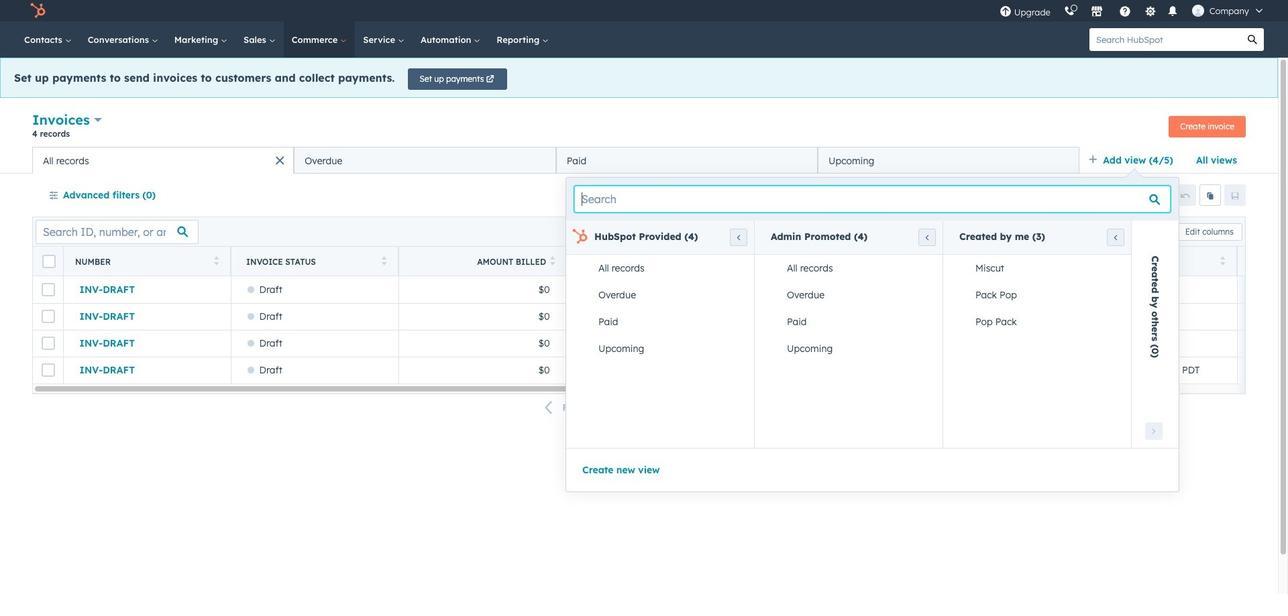 Task type: vqa. For each thing, say whether or not it's contained in the screenshot.
press to sort. Image
yes



Task type: locate. For each thing, give the bounding box(es) containing it.
Search search field
[[574, 186, 1171, 213]]

1 press to sort. image from the left
[[214, 256, 219, 265]]

1 column header from the left
[[734, 247, 902, 276]]

2 press to sort. image from the left
[[550, 256, 555, 265]]

press to sort. element
[[214, 256, 219, 267], [381, 256, 386, 267], [550, 256, 555, 267], [1220, 256, 1225, 267]]

0 horizontal spatial press to sort. image
[[214, 256, 219, 265]]

4 press to sort. element from the left
[[1220, 256, 1225, 267]]

0 horizontal spatial press to sort. image
[[381, 256, 386, 265]]

column header
[[734, 247, 902, 276], [902, 247, 1070, 276]]

1 horizontal spatial press to sort. image
[[1220, 256, 1225, 265]]

menu
[[993, 0, 1272, 21]]

1 horizontal spatial press to sort. image
[[550, 256, 555, 265]]

3 press to sort. element from the left
[[550, 256, 555, 267]]

2 press to sort. image from the left
[[1220, 256, 1225, 265]]

press to sort. image
[[214, 256, 219, 265], [550, 256, 555, 265]]

banner
[[32, 110, 1246, 147]]

press to sort. image
[[381, 256, 386, 265], [1220, 256, 1225, 265]]

1 press to sort. element from the left
[[214, 256, 219, 267]]



Task type: describe. For each thing, give the bounding box(es) containing it.
Search ID, number, or amount billed search field
[[36, 220, 199, 244]]

marketplaces image
[[1091, 6, 1103, 18]]

2 column header from the left
[[902, 247, 1070, 276]]

2 press to sort. element from the left
[[381, 256, 386, 267]]

Search HubSpot search field
[[1090, 28, 1241, 51]]

1 press to sort. image from the left
[[381, 256, 386, 265]]

press to sort. image for 2nd press to sort. element from right
[[550, 256, 555, 265]]

jacob simon image
[[1192, 5, 1204, 17]]

press to sort. image for 1st press to sort. element from the left
[[214, 256, 219, 265]]



